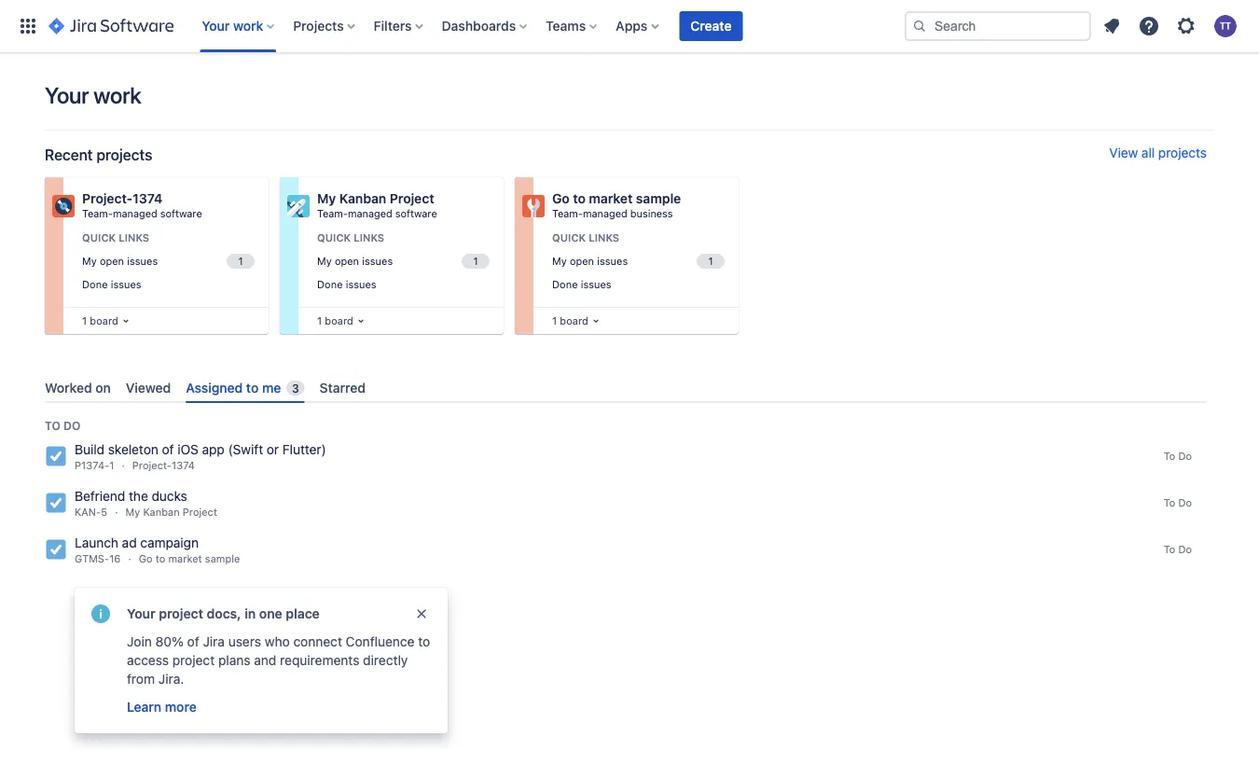 Task type: locate. For each thing, give the bounding box(es) containing it.
help image
[[1139, 15, 1161, 37]]

2 board from the left
[[325, 315, 354, 327]]

(swift
[[228, 442, 263, 458]]

learn
[[127, 700, 162, 715]]

1 horizontal spatial your
[[127, 606, 156, 622]]

on
[[95, 380, 111, 395]]

1 horizontal spatial go
[[553, 191, 570, 206]]

0 horizontal spatial project
[[183, 507, 217, 519]]

projects right all
[[1159, 145, 1208, 161]]

or
[[267, 442, 279, 458]]

of left ios
[[162, 442, 174, 458]]

done issues up 1 board dropdown button
[[317, 278, 377, 290]]

16
[[109, 553, 121, 565]]

3 team- from the left
[[553, 208, 583, 220]]

2 horizontal spatial done
[[553, 278, 578, 290]]

1 managed from the left
[[113, 208, 157, 220]]

2 software from the left
[[396, 208, 437, 220]]

3 quick from the left
[[553, 232, 586, 244]]

project down jira
[[172, 653, 215, 668]]

more
[[165, 700, 197, 715]]

0 horizontal spatial board
[[90, 315, 118, 327]]

1 board button for team-
[[78, 311, 133, 331]]

place
[[286, 606, 320, 622]]

0 horizontal spatial done issues
[[82, 278, 141, 290]]

open
[[100, 255, 124, 267], [335, 255, 359, 267], [570, 255, 595, 267]]

sample inside 'go to market sample team-managed business'
[[636, 191, 682, 206]]

to inside join 80% of jira users who connect confluence to access project plans and requirements directly from jira.
[[418, 634, 430, 650]]

done issues for sample
[[553, 278, 612, 290]]

2 horizontal spatial open
[[570, 255, 595, 267]]

my for project-1374
[[82, 255, 97, 267]]

gtms-
[[75, 553, 109, 565]]

go inside launch ad campaign gtms-16 · go to market sample
[[139, 553, 153, 565]]

view
[[1110, 145, 1139, 161]]

0 horizontal spatial your work
[[45, 82, 141, 108]]

1 vertical spatial sample
[[205, 553, 240, 565]]

0 horizontal spatial done
[[82, 278, 108, 290]]

your work
[[202, 18, 263, 34], [45, 82, 141, 108]]

banner
[[0, 0, 1260, 52]]

to for build skeleton of ios app (swift or flutter)
[[1165, 450, 1176, 462]]

quick down 'go to market sample team-managed business'
[[553, 232, 586, 244]]

1 done issues link from the left
[[78, 274, 258, 295]]

projects button
[[288, 11, 363, 41]]

my open issues down 'project-1374 team-managed software'
[[82, 255, 158, 267]]

0 horizontal spatial software
[[160, 208, 202, 220]]

your work left projects
[[202, 18, 263, 34]]

1 horizontal spatial quick links
[[317, 232, 385, 244]]

of inside join 80% of jira users who connect confluence to access project plans and requirements directly from jira.
[[187, 634, 199, 650]]

0 horizontal spatial of
[[162, 442, 174, 458]]

1 board from the left
[[90, 315, 118, 327]]

3 managed from the left
[[583, 208, 628, 220]]

done issues link
[[78, 274, 258, 295], [314, 274, 493, 295], [549, 274, 728, 295]]

1 horizontal spatial 1 board button
[[549, 311, 604, 331]]

apps button
[[611, 11, 667, 41]]

project- inside the build skeleton of ios app (swift or flutter) p1374-1 · project-1374
[[132, 460, 172, 472]]

board image
[[589, 314, 604, 329]]

1 done from the left
[[82, 278, 108, 290]]

1 my open issues from the left
[[82, 255, 158, 267]]

· for launch
[[128, 553, 131, 565]]

sample up your project docs, in one place
[[205, 553, 240, 565]]

docs,
[[207, 606, 241, 622]]

to do
[[45, 419, 81, 432], [1165, 450, 1193, 462], [1165, 497, 1193, 509], [1165, 544, 1193, 556]]

2 horizontal spatial 1 board
[[553, 315, 589, 327]]

project- down skeleton
[[132, 460, 172, 472]]

of
[[162, 442, 174, 458], [187, 634, 199, 650]]

done
[[82, 278, 108, 290], [317, 278, 343, 290], [553, 278, 578, 290]]

done issues down 'project-1374 team-managed software'
[[82, 278, 141, 290]]

my
[[317, 191, 336, 206], [82, 255, 97, 267], [317, 255, 332, 267], [553, 255, 567, 267], [126, 507, 140, 519]]

projects up 'project-1374 team-managed software'
[[96, 146, 152, 164]]

of inside the build skeleton of ios app (swift or flutter) p1374-1 · project-1374
[[162, 442, 174, 458]]

0 horizontal spatial board image
[[118, 314, 133, 329]]

1 horizontal spatial your work
[[202, 18, 263, 34]]

1 board for managed
[[82, 315, 118, 327]]

0 horizontal spatial 1 board
[[82, 315, 118, 327]]

build skeleton of ios app (swift or flutter) p1374-1 · project-1374
[[75, 442, 326, 472]]

1374 down recent projects
[[133, 191, 163, 206]]

· right 16
[[128, 553, 131, 565]]

0 vertical spatial your work
[[202, 18, 263, 34]]

issues
[[127, 255, 158, 267], [362, 255, 393, 267], [598, 255, 628, 267], [111, 278, 141, 290], [346, 278, 377, 290], [581, 278, 612, 290]]

3 my open issues from the left
[[553, 255, 628, 267]]

projects
[[293, 18, 344, 34]]

3 done from the left
[[553, 278, 578, 290]]

1 vertical spatial 1374
[[172, 460, 195, 472]]

2 quick from the left
[[317, 232, 351, 244]]

0 vertical spatial project
[[390, 191, 434, 206]]

of left jira
[[187, 634, 199, 650]]

1 horizontal spatial 1 board
[[317, 315, 354, 327]]

2 1 board button from the left
[[549, 311, 604, 331]]

3 1 board from the left
[[553, 315, 589, 327]]

1 horizontal spatial market
[[589, 191, 633, 206]]

my open issues link down business
[[549, 251, 728, 272]]

your work up recent projects
[[45, 82, 141, 108]]

my open issues for team-
[[317, 255, 393, 267]]

1 horizontal spatial board image
[[354, 314, 368, 329]]

my open issues down my kanban project team-managed software
[[317, 255, 393, 267]]

1
[[82, 315, 87, 327], [317, 315, 322, 327], [553, 315, 557, 327], [109, 460, 114, 472]]

access
[[127, 653, 169, 668]]

done issues link up 1 board dropdown button
[[314, 274, 493, 295]]

software
[[160, 208, 202, 220], [396, 208, 437, 220]]

board image for project
[[354, 314, 368, 329]]

3 quick links from the left
[[553, 232, 620, 244]]

0 horizontal spatial sample
[[205, 553, 240, 565]]

3 open from the left
[[570, 255, 595, 267]]

2 horizontal spatial quick
[[553, 232, 586, 244]]

worked on
[[45, 380, 111, 395]]

3
[[292, 382, 299, 395]]

board inside dropdown button
[[325, 315, 354, 327]]

do for launch ad campaign
[[1179, 544, 1193, 556]]

team-
[[82, 208, 113, 220], [317, 208, 348, 220], [553, 208, 583, 220]]

3 done issues from the left
[[553, 278, 612, 290]]

1 horizontal spatial ·
[[122, 460, 125, 472]]

notifications image
[[1101, 15, 1124, 37]]

search image
[[913, 19, 928, 34]]

connect
[[293, 634, 342, 650]]

1 horizontal spatial 1374
[[172, 460, 195, 472]]

1 up worked on on the left
[[82, 315, 87, 327]]

1 1 board button from the left
[[78, 311, 133, 331]]

2 done from the left
[[317, 278, 343, 290]]

all
[[1142, 145, 1156, 161]]

quick
[[82, 232, 116, 244], [317, 232, 351, 244], [553, 232, 586, 244]]

0 vertical spatial of
[[162, 442, 174, 458]]

quick down 'project-1374 team-managed software'
[[82, 232, 116, 244]]

quick links down 'go to market sample team-managed business'
[[553, 232, 620, 244]]

users
[[228, 634, 261, 650]]

0 vertical spatial market
[[589, 191, 633, 206]]

1 horizontal spatial team-
[[317, 208, 348, 220]]

0 vertical spatial sample
[[636, 191, 682, 206]]

2 horizontal spatial quick links
[[553, 232, 620, 244]]

my open issues up board image
[[553, 255, 628, 267]]

1 vertical spatial market
[[168, 553, 202, 565]]

create button
[[680, 11, 743, 41]]

3 board from the left
[[560, 315, 589, 327]]

done issues link down 'project-1374 team-managed software'
[[78, 274, 258, 295]]

1 horizontal spatial open
[[335, 255, 359, 267]]

2 my open issues link from the left
[[314, 251, 493, 272]]

your profile and settings image
[[1215, 15, 1238, 37]]

2 horizontal spatial done issues
[[553, 278, 612, 290]]

view all projects link
[[1110, 145, 1208, 164]]

do
[[64, 419, 81, 432], [1179, 450, 1193, 462], [1179, 497, 1193, 509], [1179, 544, 1193, 556]]

dashboards
[[442, 18, 516, 34]]

managed
[[113, 208, 157, 220], [348, 208, 393, 220], [583, 208, 628, 220]]

to
[[45, 419, 61, 432], [1165, 450, 1176, 462], [1165, 497, 1176, 509], [1165, 544, 1176, 556]]

app
[[202, 442, 225, 458]]

1 vertical spatial work
[[94, 82, 141, 108]]

0 horizontal spatial done issues link
[[78, 274, 258, 295]]

2 horizontal spatial managed
[[583, 208, 628, 220]]

1 horizontal spatial sample
[[636, 191, 682, 206]]

to do for launch ad campaign
[[1165, 544, 1193, 556]]

1 left board image
[[553, 315, 557, 327]]

2 done issues from the left
[[317, 278, 377, 290]]

1 links from the left
[[119, 232, 149, 244]]

market
[[589, 191, 633, 206], [168, 553, 202, 565]]

tab list
[[37, 372, 1215, 403]]

my open issues for sample
[[553, 255, 628, 267]]

project-
[[82, 191, 133, 206], [132, 460, 172, 472]]

board
[[90, 315, 118, 327], [325, 315, 354, 327], [560, 315, 589, 327]]

sample up business
[[636, 191, 682, 206]]

1 1 board from the left
[[82, 315, 118, 327]]

my open issues link for managed
[[78, 251, 258, 272]]

2 1 board from the left
[[317, 315, 354, 327]]

quick down my kanban project team-managed software
[[317, 232, 351, 244]]

1 vertical spatial project
[[183, 507, 217, 519]]

1 inside dropdown button
[[317, 315, 322, 327]]

links
[[119, 232, 149, 244], [354, 232, 385, 244], [589, 232, 620, 244]]

2 horizontal spatial my open issues link
[[549, 251, 728, 272]]

1 vertical spatial project-
[[132, 460, 172, 472]]

0 horizontal spatial my open issues link
[[78, 251, 258, 272]]

market down campaign in the left bottom of the page
[[168, 553, 202, 565]]

links for project
[[354, 232, 385, 244]]

1 horizontal spatial work
[[233, 18, 263, 34]]

1 horizontal spatial done issues link
[[314, 274, 493, 295]]

quick links for to
[[553, 232, 620, 244]]

1 down skeleton
[[109, 460, 114, 472]]

0 horizontal spatial 1 board button
[[78, 311, 133, 331]]

1 horizontal spatial done issues
[[317, 278, 377, 290]]

open up 1 board dropdown button
[[335, 255, 359, 267]]

done issues link for sample
[[549, 274, 728, 295]]

1 open from the left
[[100, 255, 124, 267]]

0 horizontal spatial 1374
[[133, 191, 163, 206]]

1 quick from the left
[[82, 232, 116, 244]]

2 quick links from the left
[[317, 232, 385, 244]]

quick links down my kanban project team-managed software
[[317, 232, 385, 244]]

1 vertical spatial project
[[172, 653, 215, 668]]

1 horizontal spatial my open issues link
[[314, 251, 493, 272]]

your work inside popup button
[[202, 18, 263, 34]]

5
[[101, 507, 107, 519]]

do for build skeleton of ios app (swift or flutter)
[[1179, 450, 1193, 462]]

2 horizontal spatial links
[[589, 232, 620, 244]]

links down 'project-1374 team-managed software'
[[119, 232, 149, 244]]

launch
[[75, 535, 118, 551]]

board image inside popup button
[[118, 314, 133, 329]]

· inside launch ad campaign gtms-16 · go to market sample
[[128, 553, 131, 565]]

my open issues link down my kanban project team-managed software
[[314, 251, 493, 272]]

done issues for team-
[[317, 278, 377, 290]]

1 board button
[[314, 311, 368, 331]]

1 vertical spatial your
[[45, 82, 89, 108]]

my open issues
[[82, 255, 158, 267], [317, 255, 393, 267], [553, 255, 628, 267]]

0 horizontal spatial links
[[119, 232, 149, 244]]

0 vertical spatial go
[[553, 191, 570, 206]]

1 horizontal spatial links
[[354, 232, 385, 244]]

jira software image
[[49, 15, 174, 37], [49, 15, 174, 37]]

3 my open issues link from the left
[[549, 251, 728, 272]]

project- down recent projects
[[82, 191, 133, 206]]

0 horizontal spatial projects
[[96, 146, 152, 164]]

0 horizontal spatial open
[[100, 255, 124, 267]]

market up business
[[589, 191, 633, 206]]

1 horizontal spatial managed
[[348, 208, 393, 220]]

0 vertical spatial ·
[[122, 460, 125, 472]]

1374 down ios
[[172, 460, 195, 472]]

1 quick links from the left
[[82, 232, 149, 244]]

me
[[262, 380, 281, 395]]

quick links down 'project-1374 team-managed software'
[[82, 232, 149, 244]]

kanban
[[340, 191, 387, 206], [143, 507, 180, 519]]

done issues
[[82, 278, 141, 290], [317, 278, 377, 290], [553, 278, 612, 290]]

·
[[122, 460, 125, 472], [115, 507, 118, 519], [128, 553, 131, 565]]

quick links
[[82, 232, 149, 244], [317, 232, 385, 244], [553, 232, 620, 244]]

1 software from the left
[[160, 208, 202, 220]]

2 horizontal spatial board
[[560, 315, 589, 327]]

work left projects
[[233, 18, 263, 34]]

0 vertical spatial project
[[159, 606, 203, 622]]

board image
[[118, 314, 133, 329], [354, 314, 368, 329]]

1 vertical spatial ·
[[115, 507, 118, 519]]

2 vertical spatial ·
[[128, 553, 131, 565]]

0 horizontal spatial your
[[45, 82, 89, 108]]

1 inside the build skeleton of ios app (swift or flutter) p1374-1 · project-1374
[[109, 460, 114, 472]]

2 managed from the left
[[348, 208, 393, 220]]

p1374-
[[75, 460, 109, 472]]

2 done issues link from the left
[[314, 274, 493, 295]]

done issues link for team-
[[314, 274, 493, 295]]

2 horizontal spatial your
[[202, 18, 230, 34]]

0 vertical spatial work
[[233, 18, 263, 34]]

1 for go to market sample
[[553, 315, 557, 327]]

open down 'project-1374 team-managed software'
[[100, 255, 124, 267]]

project
[[159, 606, 203, 622], [172, 653, 215, 668]]

1 horizontal spatial software
[[396, 208, 437, 220]]

dismiss image
[[414, 607, 429, 622]]

project- inside 'project-1374 team-managed software'
[[82, 191, 133, 206]]

2 board image from the left
[[354, 314, 368, 329]]

0 horizontal spatial team-
[[82, 208, 113, 220]]

0 vertical spatial your
[[202, 18, 230, 34]]

0 vertical spatial kanban
[[340, 191, 387, 206]]

sample
[[636, 191, 682, 206], [205, 553, 240, 565]]

teams
[[546, 18, 586, 34]]

0 horizontal spatial ·
[[115, 507, 118, 519]]

managed inside 'project-1374 team-managed software'
[[113, 208, 157, 220]]

1 horizontal spatial done
[[317, 278, 343, 290]]

1 team- from the left
[[82, 208, 113, 220]]

my inside befriend the ducks kan-5 · my kanban project
[[126, 507, 140, 519]]

1 horizontal spatial kanban
[[340, 191, 387, 206]]

· right 5
[[115, 507, 118, 519]]

work up recent projects
[[94, 82, 141, 108]]

project up 80%
[[159, 606, 203, 622]]

0 horizontal spatial go
[[139, 553, 153, 565]]

0 vertical spatial 1374
[[133, 191, 163, 206]]

to inside launch ad campaign gtms-16 · go to market sample
[[156, 553, 165, 565]]

2 horizontal spatial my open issues
[[553, 255, 628, 267]]

board image up viewed
[[118, 314, 133, 329]]

tab list containing worked on
[[37, 372, 1215, 403]]

1 done issues from the left
[[82, 278, 141, 290]]

project inside my kanban project team-managed software
[[390, 191, 434, 206]]

0 horizontal spatial managed
[[113, 208, 157, 220]]

2 team- from the left
[[317, 208, 348, 220]]

your
[[202, 18, 230, 34], [45, 82, 89, 108], [127, 606, 156, 622]]

1 vertical spatial kanban
[[143, 507, 180, 519]]

1 board image from the left
[[118, 314, 133, 329]]

open up board image
[[570, 255, 595, 267]]

1 horizontal spatial board
[[325, 315, 354, 327]]

0 horizontal spatial quick
[[82, 232, 116, 244]]

2 horizontal spatial ·
[[128, 553, 131, 565]]

2 links from the left
[[354, 232, 385, 244]]

1 board
[[82, 315, 118, 327], [317, 315, 354, 327], [553, 315, 589, 327]]

· inside befriend the ducks kan-5 · my kanban project
[[115, 507, 118, 519]]

market inside 'go to market sample team-managed business'
[[589, 191, 633, 206]]

requirements
[[280, 653, 360, 668]]

0 horizontal spatial market
[[168, 553, 202, 565]]

links for team-
[[119, 232, 149, 244]]

software inside my kanban project team-managed software
[[396, 208, 437, 220]]

2 open from the left
[[335, 255, 359, 267]]

jira
[[203, 634, 225, 650]]

2 horizontal spatial team-
[[553, 208, 583, 220]]

links down 'go to market sample team-managed business'
[[589, 232, 620, 244]]

0 vertical spatial project-
[[82, 191, 133, 206]]

to do for build skeleton of ios app (swift or flutter)
[[1165, 450, 1193, 462]]

ducks
[[152, 489, 187, 504]]

1 horizontal spatial my open issues
[[317, 255, 393, 267]]

0 horizontal spatial kanban
[[143, 507, 180, 519]]

1 vertical spatial go
[[139, 553, 153, 565]]

board image inside dropdown button
[[354, 314, 368, 329]]

to for launch ad campaign
[[1165, 544, 1176, 556]]

directly
[[363, 653, 408, 668]]

project
[[390, 191, 434, 206], [183, 507, 217, 519]]

1 horizontal spatial quick
[[317, 232, 351, 244]]

0 horizontal spatial my open issues
[[82, 255, 158, 267]]

1 board button
[[78, 311, 133, 331], [549, 311, 604, 331]]

2 vertical spatial your
[[127, 606, 156, 622]]

2 my open issues from the left
[[317, 255, 393, 267]]

0 horizontal spatial quick links
[[82, 232, 149, 244]]

done issues link up board image
[[549, 274, 728, 295]]

1 board button for market
[[549, 311, 604, 331]]

· for befriend
[[115, 507, 118, 519]]

done issues up board image
[[553, 278, 612, 290]]

1 vertical spatial of
[[187, 634, 199, 650]]

my open issues link down 'project-1374 team-managed software'
[[78, 251, 258, 272]]

1 board inside dropdown button
[[317, 315, 354, 327]]

3 links from the left
[[589, 232, 620, 244]]

1 horizontal spatial of
[[187, 634, 199, 650]]

1 horizontal spatial project
[[390, 191, 434, 206]]

done for my
[[317, 278, 343, 290]]

board image up starred on the left of the page
[[354, 314, 368, 329]]

2 horizontal spatial done issues link
[[549, 274, 728, 295]]

· down skeleton
[[122, 460, 125, 472]]

team- inside 'go to market sample team-managed business'
[[553, 208, 583, 220]]

go inside 'go to market sample team-managed business'
[[553, 191, 570, 206]]

filters button
[[368, 11, 431, 41]]

links down my kanban project team-managed software
[[354, 232, 385, 244]]

1 up starred on the left of the page
[[317, 315, 322, 327]]

projects
[[1159, 145, 1208, 161], [96, 146, 152, 164]]

quick for go
[[553, 232, 586, 244]]

1 my open issues link from the left
[[78, 251, 258, 272]]

3 done issues link from the left
[[549, 274, 728, 295]]



Task type: vqa. For each thing, say whether or not it's contained in the screenshot.


Task type: describe. For each thing, give the bounding box(es) containing it.
starred
[[320, 380, 366, 395]]

launch ad campaign gtms-16 · go to market sample
[[75, 535, 240, 565]]

1 horizontal spatial projects
[[1159, 145, 1208, 161]]

to do for befriend the ducks
[[1165, 497, 1193, 509]]

your work button
[[196, 11, 282, 41]]

done for project-
[[82, 278, 108, 290]]

1 vertical spatial your work
[[45, 82, 141, 108]]

teams button
[[541, 11, 605, 41]]

info image
[[90, 603, 112, 625]]

1 board for sample
[[553, 315, 589, 327]]

business
[[631, 208, 673, 220]]

1374 inside the build skeleton of ios app (swift or flutter) p1374-1 · project-1374
[[172, 460, 195, 472]]

settings image
[[1176, 15, 1198, 37]]

board for team-
[[325, 315, 354, 327]]

and
[[254, 653, 277, 668]]

assigned
[[186, 380, 243, 395]]

appswitcher icon image
[[17, 15, 39, 37]]

learn more
[[127, 700, 197, 715]]

ios
[[178, 442, 199, 458]]

kan-
[[75, 507, 101, 519]]

80%
[[156, 634, 184, 650]]

· inside the build skeleton of ios app (swift or flutter) p1374-1 · project-1374
[[122, 460, 125, 472]]

learn more button
[[125, 696, 199, 719]]

project inside befriend the ducks kan-5 · my kanban project
[[183, 507, 217, 519]]

project inside join 80% of jira users who connect confluence to access project plans and requirements directly from jira.
[[172, 653, 215, 668]]

1 for my kanban project
[[317, 315, 322, 327]]

quick for project-
[[82, 232, 116, 244]]

one
[[259, 606, 283, 622]]

go to market sample team-managed business
[[553, 191, 682, 220]]

in
[[245, 606, 256, 622]]

Search field
[[905, 11, 1092, 41]]

open for sample
[[570, 255, 595, 267]]

team- inside my kanban project team-managed software
[[317, 208, 348, 220]]

campaign
[[140, 535, 199, 551]]

dashboards button
[[436, 11, 535, 41]]

who
[[265, 634, 290, 650]]

1 for project-1374
[[82, 315, 87, 327]]

kanban inside befriend the ducks kan-5 · my kanban project
[[143, 507, 180, 519]]

1374 inside 'project-1374 team-managed software'
[[133, 191, 163, 206]]

assigned to me
[[186, 380, 281, 395]]

quick for my
[[317, 232, 351, 244]]

my for go to market sample
[[553, 255, 567, 267]]

done issues link for managed
[[78, 274, 258, 295]]

plans
[[218, 653, 251, 668]]

done issues for managed
[[82, 278, 141, 290]]

my open issues link for sample
[[549, 251, 728, 272]]

quick links for kanban
[[317, 232, 385, 244]]

my kanban project team-managed software
[[317, 191, 437, 220]]

board image for team-
[[118, 314, 133, 329]]

team- inside 'project-1374 team-managed software'
[[82, 208, 113, 220]]

market inside launch ad campaign gtms-16 · go to market sample
[[168, 553, 202, 565]]

confluence
[[346, 634, 415, 650]]

skeleton
[[108, 442, 158, 458]]

links for market
[[589, 232, 620, 244]]

befriend
[[75, 489, 125, 504]]

your project docs, in one place
[[127, 606, 320, 622]]

to inside 'go to market sample team-managed business'
[[573, 191, 586, 206]]

recent
[[45, 146, 93, 164]]

project-1374 team-managed software
[[82, 191, 202, 220]]

befriend the ducks kan-5 · my kanban project
[[75, 489, 217, 519]]

join
[[127, 634, 152, 650]]

to inside tab list
[[246, 380, 259, 395]]

to for befriend the ducks
[[1165, 497, 1176, 509]]

managed inside 'go to market sample team-managed business'
[[583, 208, 628, 220]]

managed inside my kanban project team-managed software
[[348, 208, 393, 220]]

flutter)
[[283, 442, 326, 458]]

build
[[75, 442, 105, 458]]

your inside your work popup button
[[202, 18, 230, 34]]

ad
[[122, 535, 137, 551]]

create
[[691, 18, 732, 34]]

viewed
[[126, 380, 171, 395]]

of for ios
[[162, 442, 174, 458]]

of for jira
[[187, 634, 199, 650]]

open for managed
[[100, 255, 124, 267]]

open for team-
[[335, 255, 359, 267]]

work inside popup button
[[233, 18, 263, 34]]

view all projects
[[1110, 145, 1208, 161]]

primary element
[[11, 0, 905, 52]]

board for managed
[[90, 315, 118, 327]]

from
[[127, 672, 155, 687]]

jira.
[[159, 672, 184, 687]]

software inside 'project-1374 team-managed software'
[[160, 208, 202, 220]]

board for sample
[[560, 315, 589, 327]]

do for befriend the ducks
[[1179, 497, 1193, 509]]

filters
[[374, 18, 412, 34]]

join 80% of jira users who connect confluence to access project plans and requirements directly from jira.
[[127, 634, 430, 687]]

my open issues link for team-
[[314, 251, 493, 272]]

recent projects
[[45, 146, 152, 164]]

my for my kanban project
[[317, 255, 332, 267]]

banner containing your work
[[0, 0, 1260, 52]]

worked
[[45, 380, 92, 395]]

sample inside launch ad campaign gtms-16 · go to market sample
[[205, 553, 240, 565]]

the
[[129, 489, 148, 504]]

my inside my kanban project team-managed software
[[317, 191, 336, 206]]

quick links for 1374
[[82, 232, 149, 244]]

apps
[[616, 18, 648, 34]]

done for go
[[553, 278, 578, 290]]

1 board for team-
[[317, 315, 354, 327]]

my open issues for managed
[[82, 255, 158, 267]]

kanban inside my kanban project team-managed software
[[340, 191, 387, 206]]

0 horizontal spatial work
[[94, 82, 141, 108]]



